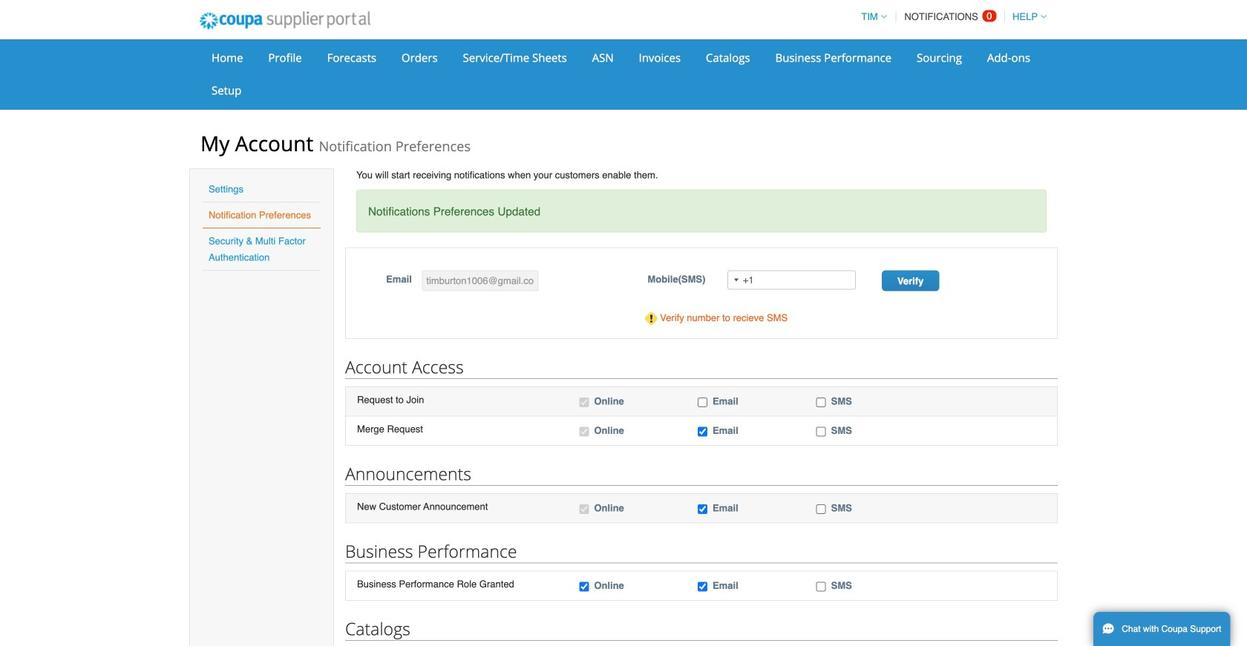 Task type: describe. For each thing, give the bounding box(es) containing it.
+1 201-555-0123 text field
[[728, 271, 856, 290]]

Telephone country code field
[[728, 271, 743, 289]]

telephone country code image
[[734, 279, 739, 282]]



Task type: locate. For each thing, give the bounding box(es) containing it.
None checkbox
[[580, 398, 589, 408], [698, 398, 708, 408], [698, 427, 708, 437], [817, 427, 826, 437], [817, 505, 826, 515], [580, 583, 589, 592], [817, 583, 826, 592], [580, 398, 589, 408], [698, 398, 708, 408], [698, 427, 708, 437], [817, 427, 826, 437], [817, 505, 826, 515], [580, 583, 589, 592], [817, 583, 826, 592]]

coupa supplier portal image
[[189, 2, 381, 39]]

navigation
[[855, 2, 1047, 31]]

None text field
[[422, 271, 539, 291]]

None checkbox
[[817, 398, 826, 408], [580, 427, 589, 437], [580, 505, 589, 515], [698, 505, 708, 515], [698, 583, 708, 592], [817, 398, 826, 408], [580, 427, 589, 437], [580, 505, 589, 515], [698, 505, 708, 515], [698, 583, 708, 592]]



Task type: vqa. For each thing, say whether or not it's contained in the screenshot.
Coupa Supplier Portal image
yes



